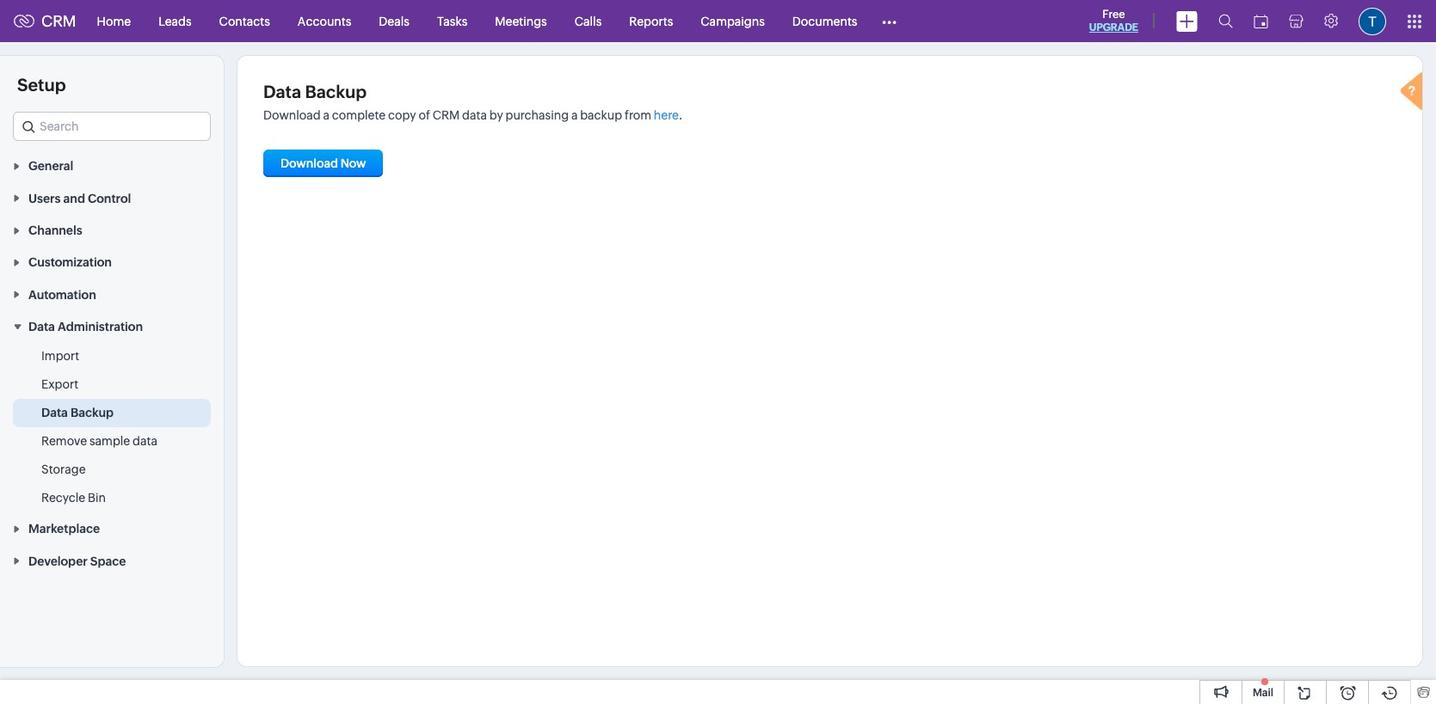 Task type: describe. For each thing, give the bounding box(es) containing it.
search image
[[1219, 14, 1233, 28]]

remove sample data
[[41, 435, 157, 448]]

users and control
[[28, 192, 131, 205]]

free upgrade
[[1090, 8, 1139, 34]]

campaigns
[[701, 14, 765, 28]]

remove sample data link
[[41, 433, 157, 450]]

automation button
[[0, 278, 224, 310]]

documents
[[793, 14, 858, 28]]

download for download a complete copy of crm data by purchasing a backup from here .
[[263, 108, 321, 122]]

from
[[625, 108, 652, 122]]

create menu element
[[1166, 0, 1208, 42]]

storage
[[41, 463, 86, 477]]

data backup inside data administration "region"
[[41, 406, 114, 420]]

create menu image
[[1177, 11, 1198, 31]]

search element
[[1208, 0, 1244, 42]]

customization button
[[0, 246, 224, 278]]

recycle
[[41, 492, 85, 505]]

profile element
[[1349, 0, 1397, 42]]

profile image
[[1359, 7, 1387, 35]]

general
[[28, 160, 73, 173]]

download for download now
[[281, 157, 338, 170]]

export link
[[41, 376, 78, 393]]

deals
[[379, 14, 410, 28]]

.
[[679, 108, 683, 122]]

bin
[[88, 492, 106, 505]]

Search text field
[[14, 113, 210, 140]]

administration
[[58, 320, 143, 334]]

0 vertical spatial backup
[[305, 82, 367, 102]]

calendar image
[[1254, 14, 1269, 28]]

general button
[[0, 150, 224, 182]]

free
[[1103, 8, 1125, 21]]

space
[[90, 555, 126, 569]]

0 vertical spatial data
[[462, 108, 487, 122]]

campaigns link
[[687, 0, 779, 42]]

remove
[[41, 435, 87, 448]]

storage link
[[41, 461, 86, 479]]

channels
[[28, 224, 82, 238]]

help image
[[1397, 70, 1431, 117]]

data administration
[[28, 320, 143, 334]]

backup inside data administration "region"
[[71, 406, 114, 420]]

contacts
[[219, 14, 270, 28]]

now
[[341, 157, 366, 170]]

meetings link
[[481, 0, 561, 42]]

data for data administration dropdown button
[[28, 320, 55, 334]]

crm link
[[14, 12, 76, 30]]

leads link
[[145, 0, 205, 42]]

home
[[97, 14, 131, 28]]

tasks link
[[423, 0, 481, 42]]

recycle bin link
[[41, 490, 106, 507]]

documents link
[[779, 0, 871, 42]]

developer space
[[28, 555, 126, 569]]

data for data backup link
[[41, 406, 68, 420]]

customization
[[28, 256, 112, 270]]

recycle bin
[[41, 492, 106, 505]]



Task type: vqa. For each thing, say whether or not it's contained in the screenshot.
Marketplace dropdown button
yes



Task type: locate. For each thing, give the bounding box(es) containing it.
import
[[41, 350, 79, 363]]

data
[[263, 82, 301, 102], [28, 320, 55, 334], [41, 406, 68, 420]]

backup
[[580, 108, 622, 122]]

calls
[[575, 14, 602, 28]]

and
[[63, 192, 85, 205]]

1 vertical spatial download
[[281, 157, 338, 170]]

0 vertical spatial data
[[263, 82, 301, 102]]

data left by
[[462, 108, 487, 122]]

download now
[[281, 157, 366, 170]]

reports
[[629, 14, 673, 28]]

data inside data backup link
[[41, 406, 68, 420]]

by
[[490, 108, 503, 122]]

download inside button
[[281, 157, 338, 170]]

data up import link
[[28, 320, 55, 334]]

users and control button
[[0, 182, 224, 214]]

here link
[[654, 108, 679, 122]]

developer space button
[[0, 545, 224, 577]]

1 horizontal spatial data backup
[[263, 82, 367, 102]]

data backup
[[263, 82, 367, 102], [41, 406, 114, 420]]

marketplace
[[28, 523, 100, 537]]

a left backup
[[571, 108, 578, 122]]

1 horizontal spatial crm
[[433, 108, 460, 122]]

download up "download now" button
[[263, 108, 321, 122]]

automation
[[28, 288, 96, 302]]

1 horizontal spatial backup
[[305, 82, 367, 102]]

data administration button
[[0, 310, 224, 343]]

control
[[88, 192, 131, 205]]

2 vertical spatial data
[[41, 406, 68, 420]]

of
[[419, 108, 430, 122]]

deals link
[[365, 0, 423, 42]]

complete
[[332, 108, 386, 122]]

meetings
[[495, 14, 547, 28]]

reports link
[[616, 0, 687, 42]]

crm left home link
[[41, 12, 76, 30]]

data backup up remove
[[41, 406, 114, 420]]

users
[[28, 192, 61, 205]]

home link
[[83, 0, 145, 42]]

here
[[654, 108, 679, 122]]

backup
[[305, 82, 367, 102], [71, 406, 114, 420]]

mail
[[1253, 688, 1274, 700]]

1 vertical spatial data backup
[[41, 406, 114, 420]]

upgrade
[[1090, 22, 1139, 34]]

download
[[263, 108, 321, 122], [281, 157, 338, 170]]

tasks
[[437, 14, 468, 28]]

0 vertical spatial crm
[[41, 12, 76, 30]]

accounts
[[298, 14, 351, 28]]

0 vertical spatial data backup
[[263, 82, 367, 102]]

1 vertical spatial backup
[[71, 406, 114, 420]]

0 horizontal spatial crm
[[41, 12, 76, 30]]

1 horizontal spatial a
[[571, 108, 578, 122]]

data backup up complete
[[263, 82, 367, 102]]

export
[[41, 378, 78, 392]]

data backup link
[[41, 405, 114, 422]]

sample
[[90, 435, 130, 448]]

download a complete copy of crm data by purchasing a backup from here .
[[263, 108, 683, 122]]

0 vertical spatial download
[[263, 108, 321, 122]]

2 a from the left
[[571, 108, 578, 122]]

download left now
[[281, 157, 338, 170]]

data down 'contacts'
[[263, 82, 301, 102]]

Other Modules field
[[871, 7, 908, 35]]

data right sample
[[133, 435, 157, 448]]

None field
[[13, 112, 211, 141]]

a left complete
[[323, 108, 330, 122]]

0 horizontal spatial a
[[323, 108, 330, 122]]

0 horizontal spatial data
[[133, 435, 157, 448]]

marketplace button
[[0, 513, 224, 545]]

purchasing
[[506, 108, 569, 122]]

1 vertical spatial crm
[[433, 108, 460, 122]]

crm right of
[[433, 108, 460, 122]]

developer
[[28, 555, 88, 569]]

calls link
[[561, 0, 616, 42]]

a
[[323, 108, 330, 122], [571, 108, 578, 122]]

1 horizontal spatial data
[[462, 108, 487, 122]]

backup up remove sample data
[[71, 406, 114, 420]]

contacts link
[[205, 0, 284, 42]]

import link
[[41, 348, 79, 365]]

data inside "region"
[[133, 435, 157, 448]]

0 horizontal spatial backup
[[71, 406, 114, 420]]

leads
[[158, 14, 192, 28]]

data inside data administration dropdown button
[[28, 320, 55, 334]]

1 vertical spatial data
[[133, 435, 157, 448]]

download now button
[[263, 150, 383, 177]]

data down export link
[[41, 406, 68, 420]]

1 vertical spatial data
[[28, 320, 55, 334]]

channels button
[[0, 214, 224, 246]]

0 horizontal spatial data backup
[[41, 406, 114, 420]]

copy
[[388, 108, 416, 122]]

accounts link
[[284, 0, 365, 42]]

data administration region
[[0, 343, 224, 513]]

setup
[[17, 75, 66, 95]]

crm
[[41, 12, 76, 30], [433, 108, 460, 122]]

1 a from the left
[[323, 108, 330, 122]]

data
[[462, 108, 487, 122], [133, 435, 157, 448]]

backup up complete
[[305, 82, 367, 102]]



